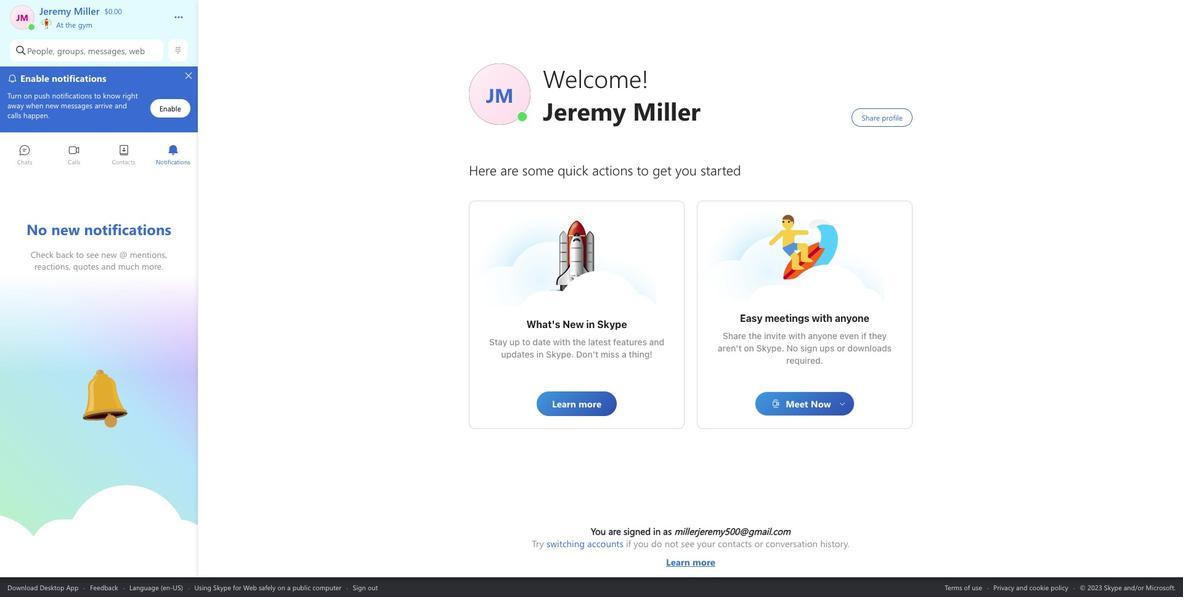 Task type: describe. For each thing, give the bounding box(es) containing it.
sign
[[353, 583, 366, 593]]

web
[[243, 583, 257, 593]]

on inside the share the invite with anyone even if they aren't on skype. no sign ups or downloads required.
[[744, 343, 754, 354]]

latest
[[588, 337, 611, 348]]

if inside try switching accounts if you do not see your contacts or conversation history. learn more
[[626, 538, 631, 551]]

features
[[613, 337, 647, 348]]

download desktop app
[[7, 583, 79, 593]]

download desktop app link
[[7, 583, 79, 593]]

required.
[[787, 356, 824, 366]]

0 vertical spatial skype
[[597, 319, 627, 330]]

contacts
[[718, 538, 752, 551]]

terms of use link
[[945, 583, 983, 593]]

at
[[56, 20, 63, 30]]

messages,
[[88, 45, 127, 56]]

what's
[[527, 319, 561, 330]]

at the gym
[[54, 20, 92, 30]]

using
[[194, 583, 211, 593]]

switching
[[547, 538, 585, 551]]

skype. inside "stay up to date with the latest features and updates in skype. don't miss a thing!"
[[546, 350, 574, 360]]

public
[[293, 583, 311, 593]]

learn more link
[[532, 551, 850, 569]]

your
[[697, 538, 716, 551]]

learn
[[666, 557, 690, 569]]

invite
[[764, 331, 787, 342]]

stay up to date with the latest features and updates in skype. don't miss a thing!
[[489, 337, 667, 360]]

skype. inside the share the invite with anyone even if they aren't on skype. no sign ups or downloads required.
[[757, 343, 785, 354]]

see
[[681, 538, 695, 551]]

using skype for web safely on a public computer
[[194, 583, 342, 593]]

to
[[522, 337, 531, 348]]

you
[[591, 526, 606, 538]]

up
[[510, 337, 520, 348]]

using skype for web safely on a public computer link
[[194, 583, 342, 593]]

you are signed in as
[[591, 526, 675, 538]]

app
[[66, 583, 79, 593]]

you
[[634, 538, 649, 551]]

with inside the share the invite with anyone even if they aren't on skype. no sign ups or downloads required.
[[789, 331, 806, 342]]

use
[[972, 583, 983, 593]]

desktop
[[40, 583, 64, 593]]

people,
[[27, 45, 55, 56]]

the for invite
[[749, 331, 762, 342]]

feedback link
[[90, 583, 118, 593]]

history.
[[821, 538, 850, 551]]

language (en-us)
[[130, 583, 183, 593]]

share
[[723, 331, 747, 342]]

terms
[[945, 583, 963, 593]]

even
[[840, 331, 859, 342]]

ups
[[820, 343, 835, 354]]

1 vertical spatial a
[[287, 583, 291, 593]]

as
[[664, 526, 672, 538]]

1 vertical spatial and
[[1017, 583, 1028, 593]]

sign out
[[353, 583, 378, 593]]

meetings
[[765, 313, 810, 324]]

privacy
[[994, 583, 1015, 593]]

(en-
[[161, 583, 173, 593]]

stay
[[489, 337, 507, 348]]

the for gym
[[65, 20, 76, 30]]

in inside "stay up to date with the latest features and updates in skype. don't miss a thing!"
[[537, 350, 544, 360]]

people, groups, messages, web button
[[10, 39, 163, 62]]

web
[[129, 45, 145, 56]]

safely
[[259, 583, 276, 593]]

language
[[130, 583, 159, 593]]

0 vertical spatial anyone
[[835, 313, 870, 324]]

no
[[787, 343, 798, 354]]

sign
[[801, 343, 818, 354]]



Task type: locate. For each thing, give the bounding box(es) containing it.
if
[[862, 331, 867, 342], [626, 538, 631, 551]]

or inside the share the invite with anyone even if they aren't on skype. no sign ups or downloads required.
[[837, 343, 846, 354]]

1 vertical spatial anyone
[[808, 331, 838, 342]]

the right at
[[65, 20, 76, 30]]

and
[[649, 337, 665, 348], [1017, 583, 1028, 593]]

0 horizontal spatial with
[[553, 337, 571, 348]]

anyone up ups
[[808, 331, 838, 342]]

anyone
[[835, 313, 870, 324], [808, 331, 838, 342]]

1 horizontal spatial a
[[622, 350, 627, 360]]

policy
[[1051, 583, 1069, 593]]

on
[[744, 343, 754, 354], [278, 583, 285, 593]]

a inside "stay up to date with the latest features and updates in skype. don't miss a thing!"
[[622, 350, 627, 360]]

or right ups
[[837, 343, 846, 354]]

computer
[[313, 583, 342, 593]]

updates
[[501, 350, 535, 360]]

mansurfer
[[768, 214, 812, 227]]

the down easy
[[749, 331, 762, 342]]

feedback
[[90, 583, 118, 593]]

the up don't
[[573, 337, 586, 348]]

groups,
[[57, 45, 86, 56]]

the inside "stay up to date with the latest features and updates in skype. don't miss a thing!"
[[573, 337, 586, 348]]

if left "you"
[[626, 538, 631, 551]]

if inside the share the invite with anyone even if they aren't on skype. no sign ups or downloads required.
[[862, 331, 867, 342]]

if up downloads
[[862, 331, 867, 342]]

1 horizontal spatial skype.
[[757, 343, 785, 354]]

sign out link
[[353, 583, 378, 593]]

try switching accounts if you do not see your contacts or conversation history. learn more
[[532, 538, 850, 569]]

1 vertical spatial in
[[537, 350, 544, 360]]

skype.
[[757, 343, 785, 354], [546, 350, 574, 360]]

what's new in skype
[[527, 319, 627, 330]]

people, groups, messages, web
[[27, 45, 145, 56]]

launch
[[540, 220, 569, 233]]

tab list
[[0, 139, 198, 173]]

with
[[812, 313, 833, 324], [789, 331, 806, 342], [553, 337, 571, 348]]

skype. down invite
[[757, 343, 785, 354]]

0 horizontal spatial the
[[65, 20, 76, 30]]

on down share in the bottom of the page
[[744, 343, 754, 354]]

0 horizontal spatial a
[[287, 583, 291, 593]]

1 horizontal spatial in
[[587, 319, 595, 330]]

1 horizontal spatial or
[[837, 343, 846, 354]]

not
[[665, 538, 679, 551]]

in down "date"
[[537, 350, 544, 360]]

they
[[869, 331, 887, 342]]

0 horizontal spatial skype.
[[546, 350, 574, 360]]

a
[[622, 350, 627, 360], [287, 583, 291, 593]]

out
[[368, 583, 378, 593]]

0 horizontal spatial skype
[[213, 583, 231, 593]]

0 vertical spatial on
[[744, 343, 754, 354]]

skype. down "date"
[[546, 350, 574, 360]]

do
[[652, 538, 662, 551]]

terms of use
[[945, 583, 983, 593]]

in right new
[[587, 319, 595, 330]]

and inside "stay up to date with the latest features and updates in skype. don't miss a thing!"
[[649, 337, 665, 348]]

downloads
[[848, 343, 892, 354]]

1 vertical spatial skype
[[213, 583, 231, 593]]

a down features
[[622, 350, 627, 360]]

and up thing! at right bottom
[[649, 337, 665, 348]]

with right "date"
[[553, 337, 571, 348]]

easy
[[740, 313, 763, 324]]

0 horizontal spatial in
[[537, 350, 544, 360]]

miss
[[601, 350, 620, 360]]

the
[[65, 20, 76, 30], [749, 331, 762, 342], [573, 337, 586, 348]]

thing!
[[629, 350, 653, 360]]

cookie
[[1030, 583, 1049, 593]]

or inside try switching accounts if you do not see your contacts or conversation history. learn more
[[755, 538, 764, 551]]

0 horizontal spatial or
[[755, 538, 764, 551]]

the inside 'button'
[[65, 20, 76, 30]]

0 horizontal spatial if
[[626, 538, 631, 551]]

1 horizontal spatial skype
[[597, 319, 627, 330]]

try
[[532, 538, 544, 551]]

2 vertical spatial in
[[654, 526, 661, 538]]

and left cookie
[[1017, 583, 1028, 593]]

in left as
[[654, 526, 661, 538]]

0 vertical spatial a
[[622, 350, 627, 360]]

aren't
[[718, 343, 742, 354]]

0 vertical spatial and
[[649, 337, 665, 348]]

1 vertical spatial if
[[626, 538, 631, 551]]

1 vertical spatial on
[[278, 583, 285, 593]]

privacy and cookie policy link
[[994, 583, 1069, 593]]

accounts
[[588, 538, 624, 551]]

0 horizontal spatial on
[[278, 583, 285, 593]]

on right 'safely'
[[278, 583, 285, 593]]

of
[[965, 583, 971, 593]]

1 horizontal spatial with
[[789, 331, 806, 342]]

more
[[693, 557, 716, 569]]

anyone inside the share the invite with anyone even if they aren't on skype. no sign ups or downloads required.
[[808, 331, 838, 342]]

a left public
[[287, 583, 291, 593]]

skype
[[597, 319, 627, 330], [213, 583, 231, 593]]

anyone up even
[[835, 313, 870, 324]]

don't
[[576, 350, 599, 360]]

with up no
[[789, 331, 806, 342]]

2 horizontal spatial in
[[654, 526, 661, 538]]

1 horizontal spatial if
[[862, 331, 867, 342]]

download
[[7, 583, 38, 593]]

at the gym button
[[39, 17, 162, 30]]

bell
[[62, 365, 78, 378]]

with up ups
[[812, 313, 833, 324]]

easy meetings with anyone
[[740, 313, 870, 324]]

are
[[609, 526, 621, 538]]

gym
[[78, 20, 92, 30]]

or right contacts
[[755, 538, 764, 551]]

language (en-us) link
[[130, 583, 183, 593]]

1 vertical spatial or
[[755, 538, 764, 551]]

1 horizontal spatial and
[[1017, 583, 1028, 593]]

skype left for
[[213, 583, 231, 593]]

0 vertical spatial in
[[587, 319, 595, 330]]

switching accounts link
[[547, 538, 624, 551]]

the inside the share the invite with anyone even if they aren't on skype. no sign ups or downloads required.
[[749, 331, 762, 342]]

0 horizontal spatial and
[[649, 337, 665, 348]]

2 horizontal spatial with
[[812, 313, 833, 324]]

for
[[233, 583, 241, 593]]

signed
[[624, 526, 651, 538]]

1 horizontal spatial the
[[573, 337, 586, 348]]

new
[[563, 319, 584, 330]]

2 horizontal spatial the
[[749, 331, 762, 342]]

privacy and cookie policy
[[994, 583, 1069, 593]]

in
[[587, 319, 595, 330], [537, 350, 544, 360], [654, 526, 661, 538]]

or
[[837, 343, 846, 354], [755, 538, 764, 551]]

share the invite with anyone even if they aren't on skype. no sign ups or downloads required.
[[718, 331, 894, 366]]

1 horizontal spatial on
[[744, 343, 754, 354]]

with inside "stay up to date with the latest features and updates in skype. don't miss a thing!"
[[553, 337, 571, 348]]

skype up 'latest'
[[597, 319, 627, 330]]

date
[[533, 337, 551, 348]]

0 vertical spatial or
[[837, 343, 846, 354]]

conversation
[[766, 538, 818, 551]]

0 vertical spatial if
[[862, 331, 867, 342]]

us)
[[173, 583, 183, 593]]



